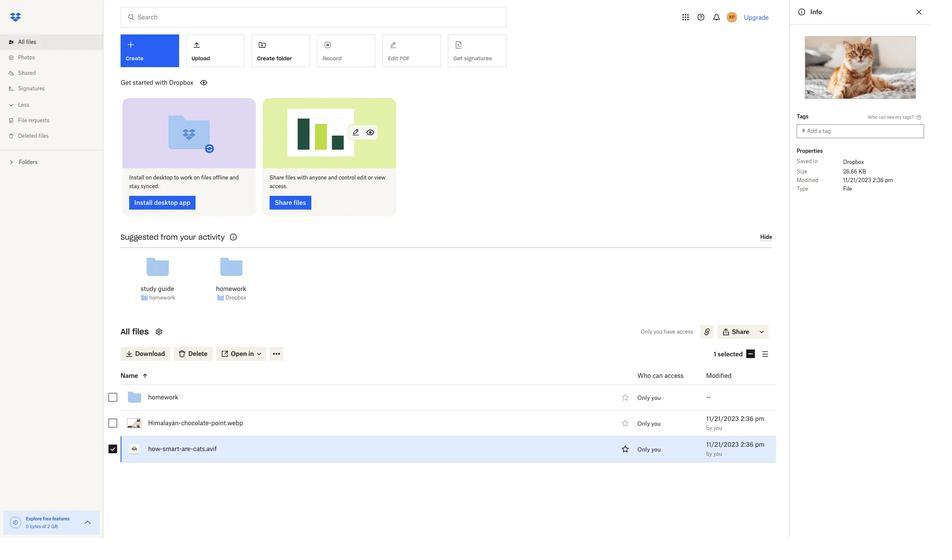 Task type: describe. For each thing, give the bounding box(es) containing it.
create for create folder
[[257, 55, 275, 62]]

stay
[[129, 183, 140, 189]]

get
[[121, 79, 131, 86]]

with for files
[[297, 174, 308, 181]]

study guide link
[[141, 284, 174, 294]]

pm for how-smart-are-cats.avif
[[756, 441, 765, 449]]

pm for himalayan-chocolate-point.webp
[[756, 416, 765, 423]]

name
[[121, 372, 138, 380]]

add to starred image for are-
[[621, 444, 631, 455]]

smart-
[[163, 446, 182, 453]]

delete button
[[174, 347, 213, 361]]

2
[[47, 525, 50, 530]]

have
[[664, 329, 676, 335]]

name button
[[121, 371, 617, 381]]

list containing all files
[[0, 29, 103, 150]]

suggested
[[121, 233, 159, 242]]

from
[[161, 233, 178, 242]]

1 vertical spatial homework link
[[149, 294, 175, 303]]

11/21/2023 for himalayan-chocolate-point.webp
[[707, 416, 740, 423]]

get started with dropbox
[[121, 79, 193, 86]]

2:36 for himalayan-chocolate-point.webp
[[741, 416, 754, 423]]

access.
[[270, 183, 288, 189]]

file requests
[[18, 117, 49, 124]]

all files inside list item
[[18, 39, 36, 45]]

only you for point.webp
[[638, 421, 661, 428]]

files inside share files button
[[294, 199, 306, 206]]

dropbox image
[[7, 9, 24, 26]]

free
[[43, 517, 51, 522]]

share button
[[718, 325, 755, 339]]

folders
[[19, 159, 38, 166]]

2:36 for how-smart-are-cats.avif
[[741, 441, 754, 449]]

requests
[[28, 117, 49, 124]]

install desktop app button
[[129, 196, 196, 210]]

11/21/2023 for how-smart-are-cats.avif
[[707, 441, 740, 449]]

/how smart are cats.avif image
[[806, 36, 917, 99]]

modified button
[[707, 371, 755, 381]]

files inside share files with anyone and control edit or view access.
[[286, 174, 296, 181]]

0 vertical spatial dropbox
[[169, 79, 193, 86]]

and inside share files with anyone and control edit or view access.
[[328, 174, 338, 181]]

explore
[[26, 517, 42, 522]]

only you button for point.webp
[[638, 421, 661, 428]]

kb
[[859, 169, 867, 175]]

tags
[[797, 113, 809, 120]]

folders button
[[0, 156, 103, 169]]

files inside install on desktop to work on files offline and stay synced.
[[201, 174, 212, 181]]

#
[[803, 128, 806, 134]]

info
[[811, 8, 823, 16]]

who can see my tags?
[[869, 114, 915, 120]]

file for file requests
[[18, 117, 27, 124]]

chocolate-
[[181, 420, 211, 427]]

upload button
[[186, 34, 245, 67]]

saved
[[797, 158, 813, 165]]

desktop inside button
[[154, 199, 178, 206]]

download button
[[121, 347, 170, 361]]

download
[[135, 350, 165, 358]]

upload
[[192, 55, 210, 62]]

install for install desktop app
[[134, 199, 153, 206]]

table containing name
[[102, 368, 777, 463]]

to
[[174, 174, 179, 181]]

work
[[180, 174, 193, 181]]

1 vertical spatial all
[[121, 327, 130, 337]]

/himalayan chocolate point.webp image
[[127, 419, 142, 429]]

upgrade link
[[745, 14, 769, 21]]

create for create
[[126, 55, 144, 62]]

by for how-smart-are-cats.avif
[[707, 451, 713, 458]]

photos link
[[7, 50, 103, 66]]

files inside all files link
[[26, 39, 36, 45]]

dropbox link
[[226, 294, 246, 303]]

started
[[133, 79, 153, 86]]

0 vertical spatial 11/21/2023
[[844, 177, 872, 184]]

share for share files with anyone and control edit or view access.
[[270, 174, 284, 181]]

--
[[707, 394, 712, 401]]

create folder button
[[252, 34, 310, 67]]

add to starred image for point.webp
[[621, 419, 631, 429]]

delete
[[188, 350, 208, 358]]

features
[[52, 517, 70, 522]]

file for file
[[844, 186, 853, 192]]

name himalayan-chocolate-point.webp, modified 11/21/2023 2:36 pm, element
[[102, 411, 777, 437]]

deleted
[[18, 133, 37, 139]]

all inside list item
[[18, 39, 25, 45]]

1 horizontal spatial dropbox
[[226, 295, 246, 301]]

selected
[[718, 351, 744, 358]]

files left folder settings icon
[[132, 327, 149, 337]]

can for see
[[879, 114, 887, 120]]

add to starred image inside name homework, modified 11/21/2023 2:34 pm, element
[[621, 393, 631, 403]]

or
[[368, 174, 373, 181]]

himalayan-chocolate-point.webp link
[[148, 419, 243, 429]]

signatures
[[18, 85, 45, 92]]

explore free features 0 bytes of 2 gb
[[26, 517, 70, 530]]

offline
[[213, 174, 228, 181]]

1 vertical spatial all files
[[121, 327, 149, 337]]

only you inside name homework, modified 11/21/2023 2:34 pm, element
[[638, 395, 661, 402]]

less
[[18, 102, 29, 108]]

cats.avif
[[193, 446, 217, 453]]

share for share files
[[275, 199, 292, 206]]

1
[[714, 351, 717, 358]]

1 selected
[[714, 351, 744, 358]]

only you button for are-
[[638, 447, 661, 454]]

how-
[[148, 446, 163, 453]]

share files button
[[270, 196, 311, 210]]

11/21/2023 2:36 pm
[[844, 177, 894, 184]]

type
[[797, 186, 809, 192]]

deleted files
[[18, 133, 49, 139]]

who for who can see my tags?
[[869, 114, 878, 120]]

study guide
[[141, 285, 174, 292]]

gb
[[51, 525, 58, 530]]

close right sidebar image
[[915, 7, 925, 17]]

tags?
[[903, 114, 915, 120]]



Task type: locate. For each thing, give the bounding box(es) containing it.
only for homework
[[638, 395, 650, 402]]

0 vertical spatial share
[[270, 174, 284, 181]]

files left offline
[[201, 174, 212, 181]]

can for access
[[653, 372, 663, 380]]

in right saved
[[814, 158, 818, 165]]

install desktop app
[[134, 199, 191, 206]]

file down less
[[18, 117, 27, 124]]

signatures link
[[7, 81, 103, 97]]

modified up type
[[797, 177, 819, 184]]

2 by from the top
[[707, 451, 713, 458]]

1 vertical spatial only you button
[[638, 421, 661, 428]]

open in
[[231, 350, 254, 358]]

2 vertical spatial add to starred image
[[621, 444, 631, 455]]

install inside button
[[134, 199, 153, 206]]

bytes
[[30, 525, 41, 530]]

1 horizontal spatial who
[[869, 114, 878, 120]]

2 add to starred image from the top
[[621, 419, 631, 429]]

add to starred image
[[621, 393, 631, 403], [621, 419, 631, 429], [621, 444, 631, 455]]

2 vertical spatial share
[[733, 328, 750, 336]]

1 vertical spatial only you
[[638, 421, 661, 428]]

how-smart-are-cats.avif link
[[148, 444, 217, 455]]

all files up 'photos'
[[18, 39, 36, 45]]

in for saved in
[[814, 158, 818, 165]]

control
[[339, 174, 356, 181]]

and
[[230, 174, 239, 181], [328, 174, 338, 181]]

on
[[146, 174, 152, 181], [194, 174, 200, 181]]

homework down guide
[[149, 295, 175, 301]]

2 and from the left
[[328, 174, 338, 181]]

0 vertical spatial modified
[[797, 177, 819, 184]]

3 add to starred image from the top
[[621, 444, 631, 455]]

create left folder
[[257, 55, 275, 62]]

only you inside name himalayan-chocolate-point.webp, modified 11/21/2023 2:36 pm, element
[[638, 421, 661, 428]]

homework link down guide
[[149, 294, 175, 303]]

open in button
[[216, 347, 266, 361]]

only you have access
[[641, 329, 694, 335]]

11/21/2023 2:36 pm by you for himalayan-chocolate-point.webp
[[707, 416, 765, 432]]

hide button
[[761, 234, 773, 241]]

0 horizontal spatial all
[[18, 39, 25, 45]]

11/21/2023 2:36 pm by you inside name himalayan-chocolate-point.webp, modified 11/21/2023 2:36 pm, element
[[707, 416, 765, 432]]

by
[[707, 425, 713, 432], [707, 451, 713, 458]]

list
[[0, 29, 103, 150]]

in for open in
[[249, 350, 254, 358]]

access inside table
[[665, 372, 684, 380]]

with for started
[[155, 79, 168, 86]]

how-smart-are-cats.avif
[[148, 446, 217, 453]]

11/21/2023 2:36 pm by you for how-smart-are-cats.avif
[[707, 441, 765, 458]]

Add a tag text field
[[808, 127, 920, 136]]

by inside name himalayan-chocolate-point.webp, modified 11/21/2023 2:36 pm, element
[[707, 425, 713, 432]]

file down 26.66
[[844, 186, 853, 192]]

homework link up himalayan-
[[148, 393, 178, 403]]

only
[[641, 329, 653, 335], [638, 395, 650, 402], [638, 421, 650, 428], [638, 447, 650, 454]]

homework link up dropbox link
[[216, 284, 246, 294]]

1 vertical spatial who
[[638, 372, 651, 380]]

1 horizontal spatial all files
[[121, 327, 149, 337]]

access
[[677, 329, 694, 335], [665, 372, 684, 380]]

2:36 inside "element"
[[741, 441, 754, 449]]

26.66
[[844, 169, 858, 175]]

0 horizontal spatial with
[[155, 79, 168, 86]]

0 horizontal spatial can
[[653, 372, 663, 380]]

1 vertical spatial can
[[653, 372, 663, 380]]

install on desktop to work on files offline and stay synced.
[[129, 174, 239, 189]]

with inside share files with anyone and control edit or view access.
[[297, 174, 308, 181]]

0 vertical spatial all
[[18, 39, 25, 45]]

add to starred image inside name how-smart-are-cats.avif, modified 11/21/2023 2:36 pm, "element"
[[621, 444, 631, 455]]

-
[[707, 394, 709, 401], [709, 394, 712, 401]]

shared link
[[7, 66, 103, 81]]

only inside name homework, modified 11/21/2023 2:34 pm, element
[[638, 395, 650, 402]]

0 vertical spatial install
[[129, 174, 144, 181]]

less image
[[7, 101, 16, 109]]

homework for homework link to the top
[[216, 285, 246, 292]]

create up started
[[126, 55, 144, 62]]

are-
[[182, 446, 193, 453]]

2 vertical spatial pm
[[756, 441, 765, 449]]

table
[[102, 368, 777, 463]]

with right started
[[155, 79, 168, 86]]

1 - from the left
[[707, 394, 709, 401]]

only you button inside name himalayan-chocolate-point.webp, modified 11/21/2023 2:36 pm, element
[[638, 421, 661, 428]]

11/21/2023 2:36 pm by you inside name how-smart-are-cats.avif, modified 11/21/2023 2:36 pm, "element"
[[707, 441, 765, 458]]

create folder
[[257, 55, 292, 62]]

1 by from the top
[[707, 425, 713, 432]]

1 vertical spatial in
[[249, 350, 254, 358]]

2 horizontal spatial dropbox
[[844, 159, 865, 166]]

folder
[[277, 55, 292, 62]]

share
[[270, 174, 284, 181], [275, 199, 292, 206], [733, 328, 750, 336]]

0 vertical spatial desktop
[[153, 174, 173, 181]]

only you inside name how-smart-are-cats.avif, modified 11/21/2023 2:36 pm, "element"
[[638, 447, 661, 454]]

1 vertical spatial 11/21/2023
[[707, 416, 740, 423]]

and inside install on desktop to work on files offline and stay synced.
[[230, 174, 239, 181]]

who can access
[[638, 372, 684, 380]]

files up 'photos'
[[26, 39, 36, 45]]

anyone
[[309, 174, 327, 181]]

0 vertical spatial file
[[18, 117, 27, 124]]

2 vertical spatial 11/21/2023
[[707, 441, 740, 449]]

1 vertical spatial 2:36
[[741, 416, 754, 423]]

pm inside "element"
[[756, 441, 765, 449]]

0 vertical spatial with
[[155, 79, 168, 86]]

modified down 1
[[707, 372, 732, 380]]

on right work
[[194, 174, 200, 181]]

1 horizontal spatial with
[[297, 174, 308, 181]]

all files list item
[[0, 34, 103, 50]]

pm
[[886, 177, 894, 184], [756, 416, 765, 423], [756, 441, 765, 449]]

homework up himalayan-
[[148, 394, 178, 401]]

can
[[879, 114, 887, 120], [653, 372, 663, 380]]

share files
[[275, 199, 306, 206]]

edit
[[358, 174, 367, 181]]

install up stay
[[129, 174, 144, 181]]

files up access.
[[286, 174, 296, 181]]

share inside button
[[733, 328, 750, 336]]

only you button inside name homework, modified 11/21/2023 2:34 pm, element
[[638, 395, 661, 402]]

homework link
[[216, 284, 246, 294], [149, 294, 175, 303], [148, 393, 178, 403]]

2 11/21/2023 2:36 pm by you from the top
[[707, 441, 765, 458]]

None field
[[0, 0, 66, 9]]

name homework, modified 11/21/2023 2:34 pm, element
[[102, 385, 777, 411]]

2 vertical spatial homework
[[148, 394, 178, 401]]

only you button inside name how-smart-are-cats.avif, modified 11/21/2023 2:36 pm, "element"
[[638, 447, 661, 454]]

files right deleted on the left top of the page
[[39, 133, 49, 139]]

suggested from your activity
[[121, 233, 225, 242]]

0 vertical spatial access
[[677, 329, 694, 335]]

2 only you from the top
[[638, 421, 661, 428]]

deleted files link
[[7, 128, 103, 144]]

2:36
[[873, 177, 884, 184], [741, 416, 754, 423], [741, 441, 754, 449]]

1 add to starred image from the top
[[621, 393, 631, 403]]

0 horizontal spatial create
[[126, 55, 144, 62]]

by inside name how-smart-are-cats.avif, modified 11/21/2023 2:36 pm, "element"
[[707, 451, 713, 458]]

himalayan-chocolate-point.webp
[[148, 420, 243, 427]]

kp button
[[726, 10, 739, 24]]

install inside install on desktop to work on files offline and stay synced.
[[129, 174, 144, 181]]

desktop
[[153, 174, 173, 181], [154, 199, 178, 206]]

1 11/21/2023 2:36 pm by you from the top
[[707, 416, 765, 432]]

saved in
[[797, 158, 818, 165]]

share inside button
[[275, 199, 292, 206]]

all up download "button" at the bottom
[[121, 327, 130, 337]]

of
[[42, 525, 46, 530]]

0 vertical spatial pm
[[886, 177, 894, 184]]

file inside file requests link
[[18, 117, 27, 124]]

see
[[888, 114, 895, 120]]

0 vertical spatial only you
[[638, 395, 661, 402]]

modified
[[797, 177, 819, 184], [707, 372, 732, 380]]

only you button
[[638, 395, 661, 402], [638, 421, 661, 428], [638, 447, 661, 454]]

Search in folder "Dropbox" text field
[[137, 12, 489, 22]]

only inside name how-smart-are-cats.avif, modified 11/21/2023 2:36 pm, "element"
[[638, 447, 650, 454]]

0 vertical spatial homework link
[[216, 284, 246, 294]]

himalayan-
[[148, 420, 181, 427]]

0 horizontal spatial who
[[638, 372, 651, 380]]

1 vertical spatial access
[[665, 372, 684, 380]]

2 vertical spatial only you
[[638, 447, 661, 454]]

0 vertical spatial only you button
[[638, 395, 661, 402]]

can inside table
[[653, 372, 663, 380]]

0 horizontal spatial on
[[146, 174, 152, 181]]

1 and from the left
[[230, 174, 239, 181]]

view
[[375, 174, 386, 181]]

modified inside button
[[707, 372, 732, 380]]

who can see my tags? image
[[916, 114, 923, 121]]

size
[[797, 169, 808, 175]]

and right offline
[[230, 174, 239, 181]]

my
[[896, 114, 902, 120]]

files
[[26, 39, 36, 45], [39, 133, 49, 139], [201, 174, 212, 181], [286, 174, 296, 181], [294, 199, 306, 206], [132, 327, 149, 337]]

files down share files with anyone and control edit or view access.
[[294, 199, 306, 206]]

who for who can access
[[638, 372, 651, 380]]

create inside 'dropdown button'
[[126, 55, 144, 62]]

share up access.
[[270, 174, 284, 181]]

0 vertical spatial all files
[[18, 39, 36, 45]]

1 vertical spatial file
[[844, 186, 853, 192]]

2 vertical spatial 2:36
[[741, 441, 754, 449]]

folder settings image
[[154, 327, 164, 337]]

all
[[18, 39, 25, 45], [121, 327, 130, 337]]

photos
[[18, 54, 35, 61]]

guide
[[158, 285, 174, 292]]

1 horizontal spatial modified
[[797, 177, 819, 184]]

you
[[654, 329, 663, 335], [652, 395, 661, 402], [652, 421, 661, 428], [714, 425, 723, 432], [652, 447, 661, 454], [714, 451, 723, 458]]

with left anyone
[[297, 174, 308, 181]]

2 only you button from the top
[[638, 421, 661, 428]]

1 vertical spatial add to starred image
[[621, 419, 631, 429]]

1 horizontal spatial in
[[814, 158, 818, 165]]

2 vertical spatial dropbox
[[226, 295, 246, 301]]

0 horizontal spatial file
[[18, 117, 27, 124]]

0 vertical spatial who
[[869, 114, 878, 120]]

0 vertical spatial by
[[707, 425, 713, 432]]

3 only you button from the top
[[638, 447, 661, 454]]

share inside share files with anyone and control edit or view access.
[[270, 174, 284, 181]]

install down 'synced.'
[[134, 199, 153, 206]]

0 horizontal spatial all files
[[18, 39, 36, 45]]

share files with anyone and control edit or view access.
[[270, 174, 386, 189]]

only for how-smart-are-cats.avif
[[638, 447, 650, 454]]

create button
[[121, 34, 179, 67]]

desktop inside install on desktop to work on files offline and stay synced.
[[153, 174, 173, 181]]

by for himalayan-chocolate-point.webp
[[707, 425, 713, 432]]

study
[[141, 285, 157, 292]]

1 horizontal spatial all
[[121, 327, 130, 337]]

shared
[[18, 70, 36, 76]]

1 only you from the top
[[638, 395, 661, 402]]

only you for are-
[[638, 447, 661, 454]]

name how-smart-are-cats.avif, modified 11/21/2023 2:36 pm, element
[[102, 437, 777, 463]]

1 vertical spatial 11/21/2023 2:36 pm by you
[[707, 441, 765, 458]]

3 only you from the top
[[638, 447, 661, 454]]

1 horizontal spatial and
[[328, 174, 338, 181]]

with
[[155, 79, 168, 86], [297, 174, 308, 181]]

1 horizontal spatial file
[[844, 186, 853, 192]]

share up selected
[[733, 328, 750, 336]]

in right open
[[249, 350, 254, 358]]

file requests link
[[7, 113, 103, 128]]

1 vertical spatial pm
[[756, 416, 765, 423]]

1 vertical spatial desktop
[[154, 199, 178, 206]]

0 vertical spatial 11/21/2023 2:36 pm by you
[[707, 416, 765, 432]]

1 horizontal spatial on
[[194, 174, 200, 181]]

26.66 kb
[[844, 169, 867, 175]]

properties
[[797, 148, 824, 154]]

0 vertical spatial in
[[814, 158, 818, 165]]

homework
[[216, 285, 246, 292], [149, 295, 175, 301], [148, 394, 178, 401]]

1 horizontal spatial can
[[879, 114, 887, 120]]

11/21/2023 inside "element"
[[707, 441, 740, 449]]

only inside name himalayan-chocolate-point.webp, modified 11/21/2023 2:36 pm, element
[[638, 421, 650, 428]]

1 vertical spatial homework
[[149, 295, 175, 301]]

activity
[[198, 233, 225, 242]]

2 vertical spatial only you button
[[638, 447, 661, 454]]

1 on from the left
[[146, 174, 152, 181]]

upgrade
[[745, 14, 769, 21]]

only you
[[638, 395, 661, 402], [638, 421, 661, 428], [638, 447, 661, 454]]

you inside name homework, modified 11/21/2023 2:34 pm, element
[[652, 395, 661, 402]]

all up 'photos'
[[18, 39, 25, 45]]

on up 'synced.'
[[146, 174, 152, 181]]

0 horizontal spatial and
[[230, 174, 239, 181]]

1 only you button from the top
[[638, 395, 661, 402]]

synced.
[[141, 183, 159, 189]]

1 vertical spatial share
[[275, 199, 292, 206]]

2 vertical spatial homework link
[[148, 393, 178, 403]]

1 vertical spatial dropbox
[[844, 159, 865, 166]]

homework for the middle homework link
[[149, 295, 175, 301]]

0 horizontal spatial modified
[[707, 372, 732, 380]]

share down access.
[[275, 199, 292, 206]]

1 horizontal spatial create
[[257, 55, 275, 62]]

desktop left app
[[154, 199, 178, 206]]

files inside deleted files link
[[39, 133, 49, 139]]

2 on from the left
[[194, 174, 200, 181]]

1 vertical spatial modified
[[707, 372, 732, 380]]

all files left folder settings icon
[[121, 327, 149, 337]]

kp
[[730, 14, 735, 20]]

your
[[180, 233, 196, 242]]

0 horizontal spatial dropbox
[[169, 79, 193, 86]]

and left control
[[328, 174, 338, 181]]

0 vertical spatial homework
[[216, 285, 246, 292]]

only for himalayan-chocolate-point.webp
[[638, 421, 650, 428]]

0 horizontal spatial in
[[249, 350, 254, 358]]

install for install on desktop to work on files offline and stay synced.
[[129, 174, 144, 181]]

2 - from the left
[[709, 394, 712, 401]]

1 vertical spatial by
[[707, 451, 713, 458]]

homework inside table
[[148, 394, 178, 401]]

create inside button
[[257, 55, 275, 62]]

0
[[26, 525, 29, 530]]

1 vertical spatial with
[[297, 174, 308, 181]]

app
[[179, 199, 191, 206]]

0 vertical spatial 2:36
[[873, 177, 884, 184]]

open
[[231, 350, 247, 358]]

0 vertical spatial add to starred image
[[621, 393, 631, 403]]

1 vertical spatial install
[[134, 199, 153, 206]]

0 vertical spatial can
[[879, 114, 887, 120]]

homework up dropbox link
[[216, 285, 246, 292]]

in inside popup button
[[249, 350, 254, 358]]

point.webp
[[211, 420, 243, 427]]

desktop left to
[[153, 174, 173, 181]]

quota usage element
[[9, 516, 22, 530]]



Task type: vqa. For each thing, say whether or not it's contained in the screenshot.
"Dropbox" image
yes



